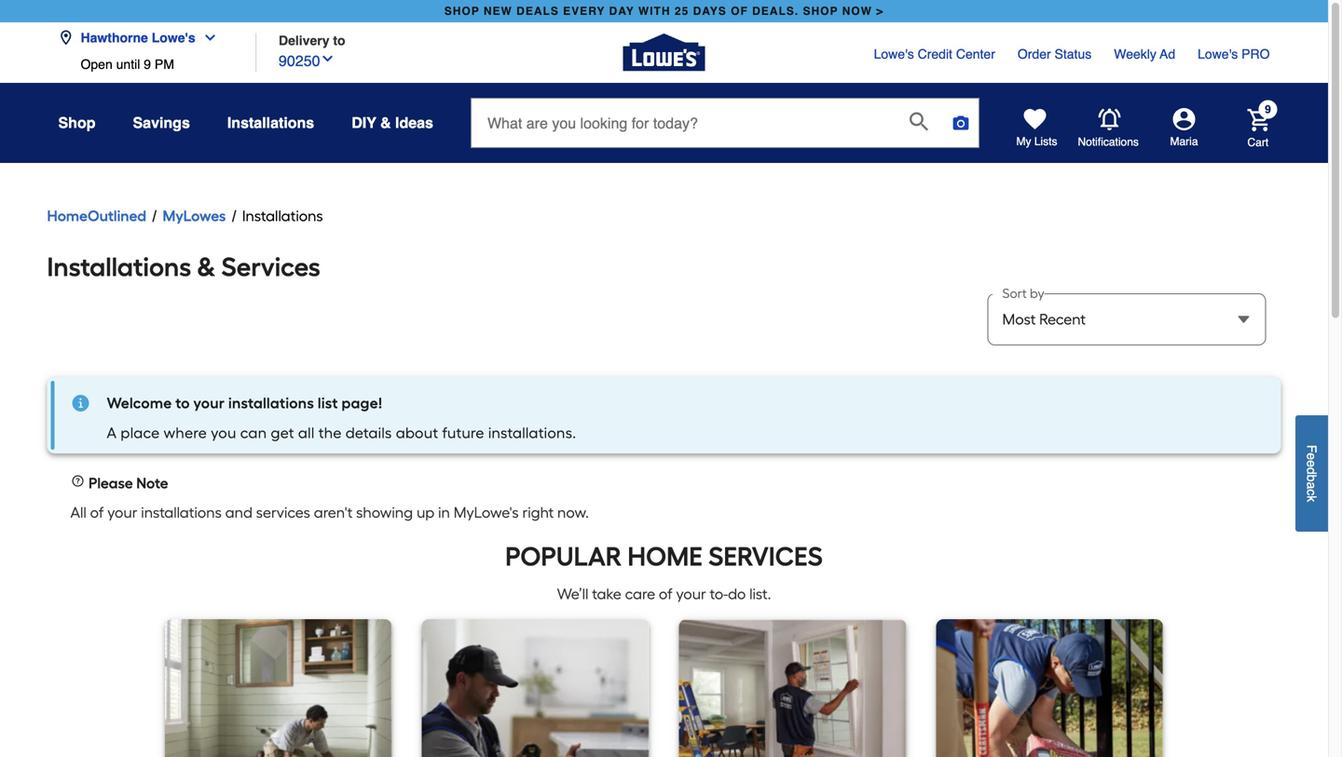 Task type: locate. For each thing, give the bounding box(es) containing it.
shop left now
[[803, 5, 838, 18]]

2 vertical spatial installations
[[47, 252, 191, 283]]

maria
[[1170, 135, 1198, 148]]

shop new deals every day with 25 days of deals. shop now >
[[444, 5, 884, 18]]

2 e from the top
[[1304, 460, 1319, 468]]

deals.
[[752, 5, 799, 18]]

0 horizontal spatial shop
[[444, 5, 480, 18]]

installations up get
[[228, 395, 314, 412]]

d
[[1304, 468, 1319, 475]]

in
[[438, 504, 450, 522]]

cart
[[1248, 136, 1269, 149]]

credit
[[918, 47, 953, 62]]

2 shop from the left
[[803, 5, 838, 18]]

0 horizontal spatial &
[[197, 252, 216, 283]]

& right the diy
[[380, 114, 391, 131]]

lowe's home improvement notification center image
[[1098, 108, 1121, 131]]

1 vertical spatial installations
[[242, 207, 323, 225]]

where
[[164, 425, 207, 442]]

1 vertical spatial 9
[[1265, 103, 1271, 116]]

please note
[[85, 475, 168, 493]]

open until 9 pm
[[81, 57, 174, 72]]

weekly ad
[[1114, 47, 1176, 62]]

deals
[[517, 5, 559, 18]]

to
[[333, 33, 345, 48], [176, 395, 190, 412]]

0 vertical spatial installations
[[228, 395, 314, 412]]

flooring image
[[165, 620, 392, 758]]

0 vertical spatial 9
[[144, 57, 151, 72]]

order status
[[1018, 47, 1092, 62]]

diy
[[352, 114, 376, 131]]

e up "b"
[[1304, 460, 1319, 468]]

e up d
[[1304, 453, 1319, 460]]

1 horizontal spatial &
[[380, 114, 391, 131]]

& for diy
[[380, 114, 391, 131]]

1 vertical spatial installations button
[[242, 205, 323, 227]]

2 horizontal spatial lowe's
[[1198, 47, 1238, 62]]

c
[[1304, 489, 1319, 496]]

ideas
[[395, 114, 433, 131]]

lowe's left pro
[[1198, 47, 1238, 62]]

location image
[[58, 30, 73, 45]]

lowe's inside button
[[152, 30, 195, 45]]

f
[[1304, 445, 1319, 453]]

0 vertical spatial to
[[333, 33, 345, 48]]

0 horizontal spatial lowe's
[[152, 30, 195, 45]]

installations for bottommost installations button
[[242, 207, 323, 225]]

0 vertical spatial of
[[90, 504, 104, 522]]

to for welcome
[[176, 395, 190, 412]]

lowe's left the credit
[[874, 47, 914, 62]]

of
[[90, 504, 104, 522], [659, 586, 673, 604]]

you
[[211, 425, 236, 442]]

list
[[318, 395, 338, 412]]

f e e d b a c k button
[[1296, 416, 1328, 532]]

0 horizontal spatial installations
[[141, 504, 222, 522]]

your up you
[[193, 395, 225, 412]]

installations up services
[[242, 207, 323, 225]]

to up chevron down image
[[333, 33, 345, 48]]

installations
[[227, 114, 314, 131], [242, 207, 323, 225], [47, 252, 191, 283]]

weekly ad link
[[1114, 45, 1176, 63]]

& down mylowes link at top
[[197, 252, 216, 283]]

1 vertical spatial of
[[659, 586, 673, 604]]

0 horizontal spatial to
[[176, 395, 190, 412]]

your down 'please note'
[[107, 504, 137, 522]]

all of your installations and services aren't showing up in mylowe's right now.
[[70, 504, 589, 522]]

hawthorne lowe's
[[81, 30, 195, 45]]

90250 button
[[279, 48, 335, 72]]

savings
[[133, 114, 190, 131]]

2 horizontal spatial your
[[676, 586, 706, 604]]

and
[[225, 504, 253, 522]]

camera image
[[952, 114, 970, 132]]

services
[[221, 252, 320, 283]]

1 vertical spatial &
[[197, 252, 216, 283]]

e
[[1304, 453, 1319, 460], [1304, 460, 1319, 468]]

installations down 90250
[[227, 114, 314, 131]]

a
[[107, 425, 117, 442]]

of right all
[[90, 504, 104, 522]]

lowe's
[[152, 30, 195, 45], [874, 47, 914, 62], [1198, 47, 1238, 62]]

shop left new
[[444, 5, 480, 18]]

countertops image
[[422, 620, 649, 758]]

&
[[380, 114, 391, 131], [197, 252, 216, 283]]

notifications
[[1078, 135, 1139, 148]]

lowe's for lowe's pro
[[1198, 47, 1238, 62]]

open
[[81, 57, 113, 72]]

to up where
[[176, 395, 190, 412]]

services
[[256, 504, 310, 522]]

& inside button
[[380, 114, 391, 131]]

installations button up services
[[242, 205, 323, 227]]

9
[[144, 57, 151, 72], [1265, 103, 1271, 116]]

about
[[396, 425, 438, 442]]

do
[[728, 586, 746, 604]]

pro
[[1242, 47, 1270, 62]]

weekly
[[1114, 47, 1157, 62]]

>
[[876, 5, 884, 18]]

my lists link
[[1016, 108, 1057, 149]]

0 vertical spatial your
[[193, 395, 225, 412]]

9 left 'pm'
[[144, 57, 151, 72]]

9 up cart
[[1265, 103, 1271, 116]]

installations down homeoutlined link
[[47, 252, 191, 283]]

installations button
[[227, 106, 314, 140], [242, 205, 323, 227]]

my lists
[[1016, 135, 1057, 148]]

a
[[1304, 482, 1319, 489]]

lowe's home improvement logo image
[[623, 12, 705, 94]]

Search Query text field
[[472, 99, 895, 147]]

0 horizontal spatial your
[[107, 504, 137, 522]]

1 horizontal spatial shop
[[803, 5, 838, 18]]

0 horizontal spatial of
[[90, 504, 104, 522]]

None search field
[[471, 98, 980, 165]]

0 vertical spatial installations
[[227, 114, 314, 131]]

1 horizontal spatial installations
[[228, 395, 314, 412]]

your
[[193, 395, 225, 412], [107, 504, 137, 522], [676, 586, 706, 604]]

mylowe's
[[454, 504, 519, 522]]

help outlined image
[[70, 474, 85, 489]]

1 vertical spatial your
[[107, 504, 137, 522]]

installations button down 90250
[[227, 106, 314, 140]]

get
[[271, 425, 294, 442]]

status
[[1055, 47, 1092, 62]]

savings button
[[133, 106, 190, 140]]

order status link
[[1018, 45, 1092, 63]]

1 horizontal spatial to
[[333, 33, 345, 48]]

1 horizontal spatial lowe's
[[874, 47, 914, 62]]

can
[[240, 425, 267, 442]]

now.
[[557, 504, 589, 522]]

lowe's up 'pm'
[[152, 30, 195, 45]]

mylowes link
[[163, 205, 226, 227]]

your for to
[[193, 395, 225, 412]]

your left to- on the bottom of page
[[676, 586, 706, 604]]

1 horizontal spatial 9
[[1265, 103, 1271, 116]]

1 e from the top
[[1304, 453, 1319, 460]]

lists
[[1034, 135, 1057, 148]]

installations down note
[[141, 504, 222, 522]]

1 vertical spatial installations
[[141, 504, 222, 522]]

1 horizontal spatial of
[[659, 586, 673, 604]]

with
[[638, 5, 671, 18]]

1 vertical spatial to
[[176, 395, 190, 412]]

shop
[[58, 114, 96, 131]]

1 horizontal spatial your
[[193, 395, 225, 412]]

0 horizontal spatial 9
[[144, 57, 151, 72]]

of right care
[[659, 586, 673, 604]]

0 vertical spatial &
[[380, 114, 391, 131]]



Task type: vqa. For each thing, say whether or not it's contained in the screenshot.
the Add to Cart button
no



Task type: describe. For each thing, give the bounding box(es) containing it.
diy & ideas button
[[352, 106, 433, 140]]

f e e d b a c k
[[1304, 445, 1319, 502]]

shop new deals every day with 25 days of deals. shop now > link
[[441, 0, 888, 22]]

please
[[89, 475, 133, 493]]

hawthorne
[[81, 30, 148, 45]]

lowe's pro link
[[1198, 45, 1270, 63]]

until
[[116, 57, 140, 72]]

delivery to
[[279, 33, 345, 48]]

pm
[[155, 57, 174, 72]]

lowe's credit center
[[874, 47, 995, 62]]

now
[[842, 5, 872, 18]]

up
[[417, 504, 435, 522]]

details
[[346, 425, 392, 442]]

welcome to your installations list page!
[[107, 395, 382, 412]]

installations & services
[[47, 252, 320, 283]]

take
[[592, 586, 622, 604]]

lowe's pro
[[1198, 47, 1270, 62]]

windows image
[[679, 620, 906, 758]]

installations.
[[488, 425, 576, 442]]

new
[[484, 5, 513, 18]]

the
[[319, 425, 342, 442]]

order
[[1018, 47, 1051, 62]]

lowe's for lowe's credit center
[[874, 47, 914, 62]]

popular
[[505, 542, 622, 573]]

care
[[625, 586, 655, 604]]

shop button
[[58, 106, 96, 140]]

services
[[708, 542, 823, 573]]

home
[[628, 542, 703, 573]]

right
[[522, 504, 554, 522]]

installations for and
[[141, 504, 222, 522]]

a place where you can get all the details about future installations.
[[107, 425, 576, 442]]

of
[[731, 5, 748, 18]]

center
[[956, 47, 995, 62]]

chevron down image
[[320, 51, 335, 66]]

k
[[1304, 496, 1319, 502]]

2 vertical spatial your
[[676, 586, 706, 604]]

mylowes
[[163, 207, 226, 225]]

note
[[136, 475, 168, 493]]

popular home services
[[505, 542, 823, 573]]

search image
[[910, 112, 928, 131]]

lowe's home improvement cart image
[[1248, 109, 1270, 131]]

to-
[[710, 586, 728, 604]]

hawthorne lowe's button
[[58, 19, 225, 57]]

future
[[442, 425, 484, 442]]

b
[[1304, 475, 1319, 482]]

lowe's credit center link
[[874, 45, 995, 63]]

lowe's home improvement lists image
[[1024, 108, 1046, 130]]

diy & ideas
[[352, 114, 433, 131]]

to for delivery
[[333, 33, 345, 48]]

delivery
[[279, 33, 329, 48]]

welcome
[[107, 395, 172, 412]]

all
[[298, 425, 315, 442]]

0 vertical spatial installations button
[[227, 106, 314, 140]]

days
[[693, 5, 727, 18]]

aren't
[[314, 504, 353, 522]]

showing
[[356, 504, 413, 522]]

homeoutlined
[[47, 207, 146, 225]]

list.
[[750, 586, 771, 604]]

maria button
[[1139, 108, 1229, 149]]

fencing image
[[936, 620, 1163, 758]]

installations for the top installations button
[[227, 114, 314, 131]]

all
[[70, 504, 86, 522]]

page!
[[342, 395, 382, 412]]

chevron down image
[[195, 30, 218, 45]]

1 shop from the left
[[444, 5, 480, 18]]

every
[[563, 5, 605, 18]]

we'll take care of your to-do list.
[[557, 586, 771, 604]]

& for installations
[[197, 252, 216, 283]]

day
[[609, 5, 634, 18]]

info filled image
[[69, 392, 92, 415]]

we'll
[[557, 586, 589, 604]]

25
[[675, 5, 689, 18]]

ad
[[1160, 47, 1176, 62]]

homeoutlined link
[[47, 205, 146, 227]]

installations for list
[[228, 395, 314, 412]]

my
[[1016, 135, 1031, 148]]

place
[[121, 425, 160, 442]]

your for of
[[107, 504, 137, 522]]



